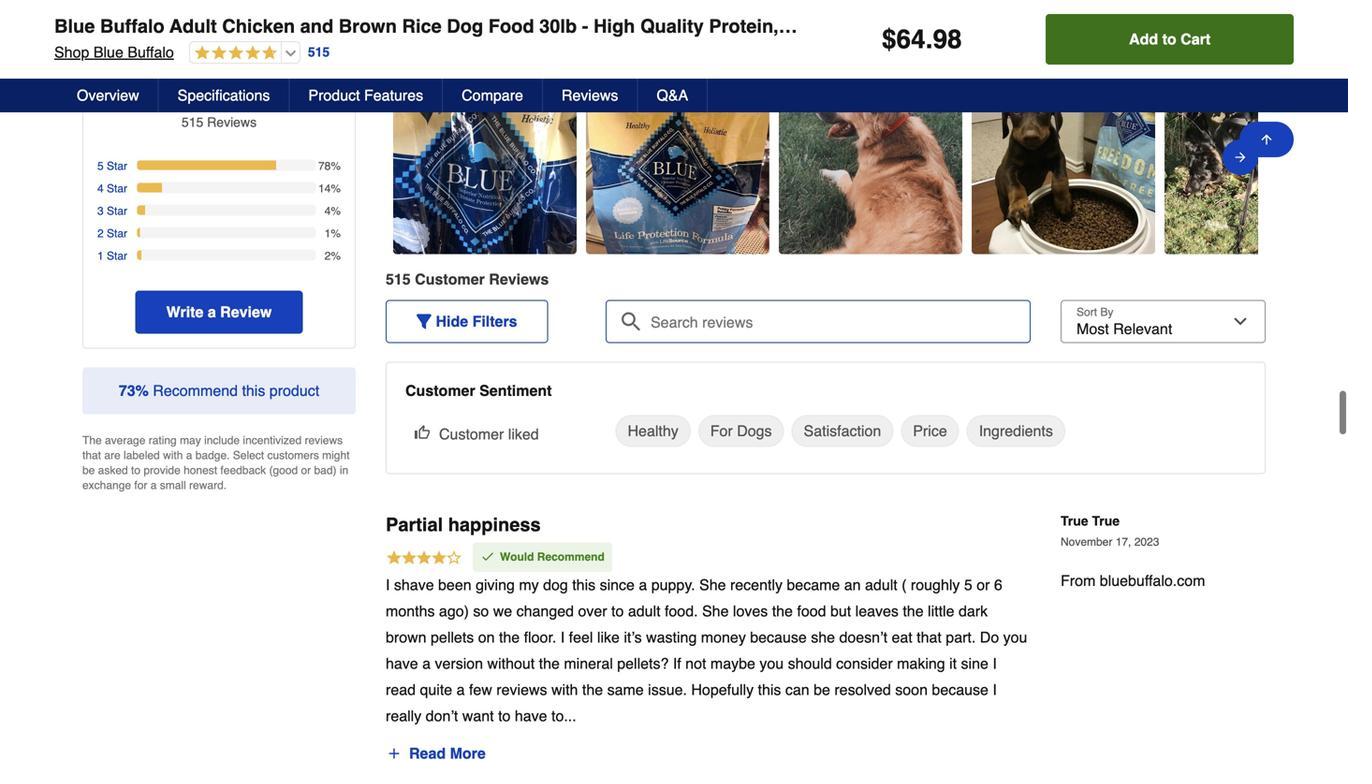 Task type: vqa. For each thing, say whether or not it's contained in the screenshot.
the sometimes
no



Task type: describe. For each thing, give the bounding box(es) containing it.
515 inside 4.7 out of 5 515 review s
[[182, 115, 203, 130]]

hide
[[436, 313, 468, 330]]

1 vertical spatial buffalo
[[128, 44, 174, 61]]

select
[[233, 449, 264, 462]]

an
[[845, 577, 861, 594]]

5 star
[[97, 160, 127, 173]]

4 uploaded image image from the left
[[972, 153, 1156, 172]]

to inside the average rating may include incentivized reviews that are labeled with a badge. select customers might be asked to provide honest feedback (good or bad) in exchange for a small reward.
[[131, 464, 141, 477]]

pellets?
[[617, 655, 669, 673]]

since
[[600, 577, 635, 594]]

(good
[[269, 464, 298, 477]]

with inside the average rating may include incentivized reviews that are labeled with a badge. select customers might be asked to provide honest feedback (good or bad) in exchange for a small reward.
[[163, 449, 183, 462]]

filter image
[[417, 314, 432, 329]]

brown
[[386, 629, 427, 646]]

reviews for bottommost reviews button
[[562, 87, 618, 104]]

his coat is so soft and shiny and healthy thank you! image image
[[1165, 153, 1349, 172]]

star for 3 star
[[107, 205, 127, 218]]

quality
[[641, 15, 704, 37]]

giving
[[476, 577, 515, 594]]

part.
[[946, 629, 976, 646]]

5 inside i shave been giving my dog this since a puppy. she recently became an adult ( roughly 5 or 6 months ago) so we changed over to adult food. she loves the food but leaves the little dark brown pellets on the floor. i feel like it's wasting money because she doesn't eat that part. do you have a version without the mineral pellets? if not maybe you should consider making it sine i read quite a few reviews with the same issue. hopefully this can be resolved soon because i really don't want to have to...
[[964, 577, 973, 594]]

few
[[469, 681, 492, 699]]

1 vertical spatial 4.7 stars image
[[116, 86, 221, 113]]

omega
[[964, 15, 1028, 37]]

1 vertical spatial reviews button
[[543, 79, 638, 112]]

soon
[[896, 681, 928, 699]]

4.7
[[228, 89, 254, 110]]

of
[[291, 89, 306, 110]]

0 vertical spatial 3
[[1033, 15, 1043, 37]]

or inside i shave been giving my dog this since a puppy. she recently became an adult ( roughly 5 or 6 months ago) so we changed over to adult food. she loves the food but leaves the little dark brown pellets on the floor. i feel like it's wasting money because she doesn't eat that part. do you have a version without the mineral pellets? if not maybe you should consider making it sine i read quite a few reviews with the same issue. hopefully this can be resolved soon because i really don't want to have to...
[[977, 577, 990, 594]]

14%
[[318, 182, 341, 195]]

reward.
[[189, 479, 227, 492]]

star for 4 star
[[107, 182, 127, 195]]

the left "food"
[[772, 603, 793, 620]]

a up 'quite'
[[423, 655, 431, 673]]

from bluebuffalo.com
[[1061, 572, 1206, 589]]

like
[[597, 629, 620, 646]]

hopefully
[[692, 681, 754, 699]]

515 customer review s
[[386, 271, 549, 288]]

adult
[[169, 15, 217, 37]]

the down (
[[903, 603, 924, 620]]

0 horizontal spatial have
[[386, 655, 418, 673]]

mineral
[[564, 655, 613, 673]]

arrow up image
[[1260, 132, 1275, 147]]

months
[[386, 603, 435, 620]]

0 horizontal spatial recommend
[[153, 382, 238, 399]]

add
[[1129, 30, 1159, 48]]

thumb up image
[[415, 425, 430, 440]]

star for 5 star
[[107, 160, 127, 173]]

pellets
[[431, 629, 474, 646]]

feel
[[569, 629, 593, 646]]

1 horizontal spatial because
[[932, 681, 989, 699]]

chevron up image
[[1261, 13, 1279, 31]]

acids
[[1132, 15, 1183, 37]]

dog
[[447, 15, 483, 37]]

customer for customer liked
[[439, 426, 504, 443]]

78%
[[318, 160, 341, 173]]

a down 'may'
[[186, 449, 192, 462]]

6 for or
[[994, 577, 1003, 594]]

0 horizontal spatial because
[[750, 629, 807, 646]]

3 uploaded image image from the left
[[779, 153, 963, 172]]

515 for 515
[[308, 45, 330, 60]]

0 vertical spatial buffalo
[[100, 15, 165, 37]]

73
[[119, 382, 135, 399]]

leaves
[[856, 603, 899, 620]]

from
[[1061, 572, 1096, 589]]

1 vertical spatial adult
[[628, 603, 661, 620]]

not
[[686, 655, 707, 673]]

.
[[926, 24, 933, 54]]

making
[[897, 655, 946, 673]]

with inside i shave been giving my dog this since a puppy. she recently became an adult ( roughly 5 or 6 months ago) so we changed over to adult food. she loves the food but leaves the little dark brown pellets on the floor. i feel like it's wasting money because she doesn't eat that part. do you have a version without the mineral pellets? if not maybe you should consider making it sine i read quite a few reviews with the same issue. hopefully this can be resolved soon because i really don't want to have to...
[[552, 681, 578, 699]]

if
[[673, 655, 682, 673]]

be inside i shave been giving my dog this since a puppy. she recently became an adult ( roughly 5 or 6 months ago) so we changed over to adult food. she loves the food but leaves the little dark brown pellets on the floor. i feel like it's wasting money because she doesn't eat that part. do you have a version without the mineral pellets? if not maybe you should consider making it sine i read quite a few reviews with the same issue. hopefully this can be resolved soon because i really don't want to have to...
[[814, 681, 831, 699]]

customer sentiment
[[406, 382, 552, 399]]

be inside the average rating may include incentivized reviews that are labeled with a badge. select customers might be asked to provide honest feedback (good or bad) in exchange for a small reward.
[[82, 464, 95, 477]]

rating
[[149, 434, 177, 447]]

reviews inside the average rating may include incentivized reviews that are labeled with a badge. select customers might be asked to provide honest feedback (good or bad) in exchange for a small reward.
[[305, 434, 343, 447]]

s inside 4.7 out of 5 515 review s
[[250, 115, 257, 130]]

i right sine
[[993, 655, 997, 673]]

on
[[478, 629, 495, 646]]

the down floor.
[[539, 655, 560, 673]]

loves
[[733, 603, 768, 620]]

ingredients button
[[967, 415, 1066, 447]]

star for 2 star
[[107, 227, 127, 240]]

for inside the average rating may include incentivized reviews that are labeled with a badge. select customers might be asked to provide honest feedback (good or bad) in exchange for a small reward.
[[134, 479, 147, 492]]

2 true from the left
[[1092, 514, 1120, 529]]

2023
[[1135, 536, 1160, 549]]

i down do
[[993, 681, 997, 699]]

2 horizontal spatial this
[[758, 681, 781, 699]]

high
[[594, 15, 635, 37]]

ingredients
[[979, 422, 1053, 440]]

review inside 4.7 out of 5 515 review s
[[207, 115, 250, 130]]

true true november 17, 2023
[[1061, 514, 1160, 549]]

became
[[787, 577, 840, 594]]

dog
[[543, 577, 568, 594]]

can
[[786, 681, 810, 699]]

average
[[105, 434, 146, 447]]

compare button
[[443, 79, 543, 112]]

would recommend
[[500, 551, 605, 564]]

quite
[[420, 681, 452, 699]]

add to cart button
[[1046, 14, 1294, 65]]

2 uploaded image image from the left
[[586, 153, 770, 172]]

it
[[950, 655, 957, 673]]

money
[[701, 629, 746, 646]]

bad)
[[314, 464, 337, 477]]

my
[[519, 577, 539, 594]]

1 vertical spatial 5
[[97, 160, 104, 173]]

customer liked
[[439, 426, 539, 443]]

the down mineral
[[582, 681, 603, 699]]

checkmark image
[[480, 549, 495, 564]]

a right since
[[639, 577, 647, 594]]

feedback
[[220, 464, 266, 477]]

star for 1 star
[[107, 249, 127, 263]]

it's
[[624, 629, 642, 646]]

dark
[[959, 603, 988, 620]]

q&a
[[657, 87, 689, 104]]

overview button
[[58, 79, 159, 112]]

would
[[500, 551, 534, 564]]

out
[[260, 89, 286, 110]]

been
[[438, 577, 472, 594]]

4 star
[[97, 182, 127, 195]]

healthy button
[[616, 415, 691, 447]]

a inside button
[[208, 303, 216, 321]]

2
[[97, 227, 104, 240]]

3 star
[[97, 205, 127, 218]]

reviews inside i shave been giving my dog this since a puppy. she recently became an adult ( roughly 5 or 6 months ago) so we changed over to adult food. she loves the food but leaves the little dark brown pellets on the floor. i feel like it's wasting money because she doesn't eat that part. do you have a version without the mineral pellets? if not maybe you should consider making it sine i read quite a few reviews with the same issue. hopefully this can be resolved soon because i really don't want to have to...
[[497, 681, 547, 699]]

features
[[364, 87, 423, 104]]

1 horizontal spatial you
[[1004, 629, 1028, 646]]

a left few
[[457, 681, 465, 699]]

sine
[[961, 655, 989, 673]]

1
[[97, 249, 104, 263]]



Task type: locate. For each thing, give the bounding box(es) containing it.
we
[[493, 603, 512, 620]]

4 star from the top
[[107, 227, 127, 240]]

to inside button
[[1163, 30, 1177, 48]]

satisfaction
[[804, 422, 882, 440]]

the
[[772, 603, 793, 620], [903, 603, 924, 620], [499, 629, 520, 646], [539, 655, 560, 673], [582, 681, 603, 699]]

i left "feel"
[[561, 629, 565, 646]]

6 up do
[[994, 577, 1003, 594]]

1 horizontal spatial 515
[[308, 45, 330, 60]]

1 horizontal spatial have
[[515, 708, 547, 725]]

1 vertical spatial or
[[977, 577, 990, 594]]

& left fatty
[[1049, 15, 1062, 37]]

0 horizontal spatial 6
[[994, 577, 1003, 594]]

0 vertical spatial for
[[1188, 15, 1213, 37]]

0 horizontal spatial 5
[[97, 160, 104, 173]]

star right 1
[[107, 249, 127, 263]]

should
[[788, 655, 832, 673]]

for inside the for dogs button
[[711, 422, 733, 440]]

2 & from the left
[[1336, 15, 1349, 37]]

1 horizontal spatial or
[[977, 577, 990, 594]]

sentiment
[[480, 382, 552, 399]]

have left the to...
[[515, 708, 547, 725]]

that right eat
[[917, 629, 942, 646]]

adult left (
[[865, 577, 898, 594]]

to down labeled
[[131, 464, 141, 477]]

1 horizontal spatial s
[[541, 271, 549, 288]]

maybe
[[711, 655, 756, 673]]

review for write a review
[[220, 303, 272, 321]]

rice
[[402, 15, 442, 37]]

include
[[204, 434, 240, 447]]

1 vertical spatial s
[[541, 271, 549, 288]]

customer
[[415, 271, 485, 288], [406, 382, 475, 399], [439, 426, 504, 443]]

0 vertical spatial that
[[82, 449, 101, 462]]

0 vertical spatial reviews button
[[49, 0, 1300, 52]]

$ 64 . 98
[[882, 24, 962, 54]]

but
[[831, 603, 852, 620]]

with up the to...
[[552, 681, 578, 699]]

0 horizontal spatial s
[[250, 115, 257, 130]]

0 vertical spatial customer
[[415, 271, 485, 288]]

0 vertical spatial be
[[82, 464, 95, 477]]

to right 'over'
[[612, 603, 624, 620]]

0 horizontal spatial 3
[[97, 205, 104, 218]]

515 for 515 customer review s
[[386, 271, 411, 288]]

buffalo down adult
[[128, 44, 174, 61]]

1 vertical spatial you
[[760, 655, 784, 673]]

6 left fatty
[[1067, 15, 1078, 37]]

Search reviews text field
[[613, 300, 1024, 332]]

q&a button
[[638, 79, 708, 112]]

be up exchange
[[82, 464, 95, 477]]

review inside button
[[220, 303, 272, 321]]

0 horizontal spatial this
[[242, 382, 265, 399]]

small
[[160, 479, 186, 492]]

3 right omega
[[1033, 15, 1043, 37]]

1 vertical spatial review
[[489, 271, 541, 288]]

2 horizontal spatial 515
[[386, 271, 411, 288]]

blue buffalo  adult chicken and brown rice dog food 30lb - high quality protein, wholesome grains, omega 3 & 6 fatty acids for healthy skin &
[[54, 15, 1349, 37]]

1 horizontal spatial 3
[[1033, 15, 1043, 37]]

0 vertical spatial 4.7 stars image
[[190, 45, 277, 62]]

2 vertical spatial 5
[[964, 577, 973, 594]]

this left can
[[758, 681, 781, 699]]

1 horizontal spatial &
[[1336, 15, 1349, 37]]

2 vertical spatial customer
[[439, 426, 504, 443]]

eat
[[892, 629, 913, 646]]

1 horizontal spatial true
[[1092, 514, 1120, 529]]

uploaded image image
[[393, 153, 577, 172], [586, 153, 770, 172], [779, 153, 963, 172], [972, 153, 1156, 172]]

2 star
[[97, 227, 127, 240]]

for right acids at the right of page
[[1188, 15, 1213, 37]]

0 vertical spatial review
[[207, 115, 250, 130]]

she up 'money'
[[702, 603, 729, 620]]

4.7 out of 5 515 review s
[[182, 89, 322, 130]]

reviews down -
[[562, 87, 618, 104]]

for left "dogs"
[[711, 422, 733, 440]]

0 horizontal spatial for
[[134, 479, 147, 492]]

resolved
[[835, 681, 891, 699]]

this
[[242, 382, 265, 399], [572, 577, 596, 594], [758, 681, 781, 699]]

0 horizontal spatial or
[[301, 464, 311, 477]]

the right "on" on the left of page
[[499, 629, 520, 646]]

add to cart
[[1129, 30, 1211, 48]]

november
[[1061, 536, 1113, 549]]

a right write
[[208, 303, 216, 321]]

product features button
[[290, 79, 443, 112]]

reviews up shop blue buffalo
[[69, 9, 159, 35]]

dogs
[[737, 422, 772, 440]]

5 right of
[[312, 89, 322, 110]]

review for 515 customer review s
[[489, 271, 541, 288]]

s
[[250, 115, 257, 130], [541, 271, 549, 288]]

arrow right image
[[1233, 146, 1248, 169]]

0 vertical spatial blue
[[54, 15, 95, 37]]

1 horizontal spatial for
[[711, 422, 733, 440]]

0 vertical spatial this
[[242, 382, 265, 399]]

review down 4.7
[[207, 115, 250, 130]]

review right write
[[220, 303, 272, 321]]

reviews
[[69, 9, 159, 35], [562, 87, 618, 104]]

0 horizontal spatial true
[[1061, 514, 1089, 529]]

do
[[980, 629, 999, 646]]

1 horizontal spatial reviews
[[497, 681, 547, 699]]

healthy
[[628, 422, 679, 440]]

reviews up 'might'
[[305, 434, 343, 447]]

2 star from the top
[[107, 182, 127, 195]]

1 vertical spatial 3
[[97, 205, 104, 218]]

0 vertical spatial s
[[250, 115, 257, 130]]

0 vertical spatial or
[[301, 464, 311, 477]]

2 vertical spatial 515
[[386, 271, 411, 288]]

buffalo up shop blue buffalo
[[100, 15, 165, 37]]

1 horizontal spatial recommend
[[537, 551, 605, 564]]

3 up 2
[[97, 205, 104, 218]]

consider
[[836, 655, 893, 673]]

this left product
[[242, 382, 265, 399]]

30lb
[[540, 15, 577, 37]]

0 horizontal spatial reviews
[[69, 9, 159, 35]]

1 true from the left
[[1061, 514, 1089, 529]]

reviews button up q&a
[[49, 0, 1300, 52]]

1 vertical spatial because
[[932, 681, 989, 699]]

review up filters
[[489, 271, 541, 288]]

shop
[[54, 44, 89, 61]]

partial
[[386, 514, 443, 536]]

1 horizontal spatial with
[[552, 681, 578, 699]]

1%
[[325, 227, 341, 240]]

to right add
[[1163, 30, 1177, 48]]

5 up dark
[[964, 577, 973, 594]]

1 vertical spatial reviews
[[497, 681, 547, 699]]

0 vertical spatial reviews
[[69, 9, 159, 35]]

s down 4.7
[[250, 115, 257, 130]]

true up 17,
[[1092, 514, 1120, 529]]

i left shave
[[386, 577, 390, 594]]

she right puppy.
[[700, 577, 726, 594]]

changed
[[517, 603, 574, 620]]

reviews down without
[[497, 681, 547, 699]]

0 horizontal spatial reviews
[[305, 434, 343, 447]]

have up read
[[386, 655, 418, 673]]

4.7 stars image down the chicken
[[190, 45, 277, 62]]

1 vertical spatial reviews
[[562, 87, 618, 104]]

1 star
[[97, 249, 127, 263]]

issue.
[[648, 681, 687, 699]]

0 vertical spatial have
[[386, 655, 418, 673]]

s up hide filters button at the top left of the page
[[541, 271, 549, 288]]

specifications
[[178, 87, 270, 104]]

1 vertical spatial for
[[711, 422, 733, 440]]

have
[[386, 655, 418, 673], [515, 708, 547, 725]]

1 & from the left
[[1049, 15, 1062, 37]]

4 stars image
[[386, 549, 463, 569]]

& right skin
[[1336, 15, 1349, 37]]

5 star from the top
[[107, 249, 127, 263]]

1 vertical spatial that
[[917, 629, 942, 646]]

0 horizontal spatial you
[[760, 655, 784, 673]]

1 horizontal spatial 5
[[312, 89, 322, 110]]

0 horizontal spatial adult
[[628, 603, 661, 620]]

0 vertical spatial 5
[[312, 89, 322, 110]]

reviews for the topmost reviews button
[[69, 9, 159, 35]]

the average rating may include incentivized reviews that are labeled with a badge. select customers might be asked to provide honest feedback (good or bad) in exchange for a small reward.
[[82, 434, 350, 492]]

star down 4 star
[[107, 205, 127, 218]]

star up 4 star
[[107, 160, 127, 173]]

1 vertical spatial 6
[[994, 577, 1003, 594]]

1 vertical spatial with
[[552, 681, 578, 699]]

that inside i shave been giving my dog this since a puppy. she recently became an adult ( roughly 5 or 6 months ago) so we changed over to adult food. she loves the food but leaves the little dark brown pellets on the floor. i feel like it's wasting money because she doesn't eat that part. do you have a version without the mineral pellets? if not maybe you should consider making it sine i read quite a few reviews with the same issue. hopefully this can be resolved soon because i really don't want to have to...
[[917, 629, 942, 646]]

in
[[340, 464, 349, 477]]

protein,
[[709, 15, 779, 37]]

be
[[82, 464, 95, 477], [814, 681, 831, 699]]

overview
[[77, 87, 139, 104]]

star right 2
[[107, 227, 127, 240]]

0 vertical spatial with
[[163, 449, 183, 462]]

shop blue buffalo
[[54, 44, 174, 61]]

1 vertical spatial blue
[[93, 44, 123, 61]]

1 horizontal spatial this
[[572, 577, 596, 594]]

2 vertical spatial review
[[220, 303, 272, 321]]

customer for customer sentiment
[[406, 382, 475, 399]]

1 vertical spatial customer
[[406, 382, 475, 399]]

1 vertical spatial recommend
[[537, 551, 605, 564]]

0 vertical spatial because
[[750, 629, 807, 646]]

plus image
[[387, 746, 402, 761]]

you left should
[[760, 655, 784, 673]]

that down the
[[82, 449, 101, 462]]

0 vertical spatial she
[[700, 577, 726, 594]]

and
[[300, 15, 334, 37]]

honest
[[184, 464, 217, 477]]

1 horizontal spatial 6
[[1067, 15, 1078, 37]]

that inside the average rating may include incentivized reviews that are labeled with a badge. select customers might be asked to provide honest feedback (good or bad) in exchange for a small reward.
[[82, 449, 101, 462]]

0 vertical spatial 515
[[308, 45, 330, 60]]

blue right shop
[[93, 44, 123, 61]]

&
[[1049, 15, 1062, 37], [1336, 15, 1349, 37]]

6 for &
[[1067, 15, 1078, 37]]

partial happiness
[[386, 514, 541, 536]]

1 star from the top
[[107, 160, 127, 173]]

food
[[797, 603, 827, 620]]

customer up "thumb up" icon on the left bottom
[[406, 382, 475, 399]]

for dogs
[[711, 422, 772, 440]]

exchange
[[82, 479, 131, 492]]

1 vertical spatial this
[[572, 577, 596, 594]]

2 horizontal spatial for
[[1188, 15, 1213, 37]]

food
[[489, 15, 534, 37]]

are
[[104, 449, 121, 462]]

food.
[[665, 603, 698, 620]]

or left bad)
[[301, 464, 311, 477]]

0 horizontal spatial with
[[163, 449, 183, 462]]

a down provide
[[151, 479, 157, 492]]

blue up shop
[[54, 15, 95, 37]]

reviews button down -
[[543, 79, 638, 112]]

specifications button
[[159, 79, 290, 112]]

customer down customer sentiment
[[439, 426, 504, 443]]

you right do
[[1004, 629, 1028, 646]]

or inside the average rating may include incentivized reviews that are labeled with a badge. select customers might be asked to provide honest feedback (good or bad) in exchange for a small reward.
[[301, 464, 311, 477]]

1 horizontal spatial reviews
[[562, 87, 618, 104]]

1 vertical spatial be
[[814, 681, 831, 699]]

0 vertical spatial adult
[[865, 577, 898, 594]]

happiness
[[448, 514, 541, 536]]

6
[[1067, 15, 1078, 37], [994, 577, 1003, 594]]

recommend up 'may'
[[153, 382, 238, 399]]

write a review button
[[135, 291, 303, 334]]

with down rating
[[163, 449, 183, 462]]

for dogs button
[[698, 415, 784, 447]]

0 horizontal spatial be
[[82, 464, 95, 477]]

1 horizontal spatial that
[[917, 629, 942, 646]]

filters
[[473, 313, 518, 330]]

shave
[[394, 577, 434, 594]]

buffalo
[[100, 15, 165, 37], [128, 44, 174, 61]]

may
[[180, 434, 201, 447]]

4.7 stars image
[[190, 45, 277, 62], [116, 86, 221, 113]]

review
[[207, 115, 250, 130], [489, 271, 541, 288], [220, 303, 272, 321]]

3
[[1033, 15, 1043, 37], [97, 205, 104, 218]]

doesn't
[[840, 629, 888, 646]]

this up 'over'
[[572, 577, 596, 594]]

5
[[312, 89, 322, 110], [97, 160, 104, 173], [964, 577, 973, 594]]

4.7 stars image down shop blue buffalo
[[116, 86, 221, 113]]

1 vertical spatial 515
[[182, 115, 203, 130]]

you
[[1004, 629, 1028, 646], [760, 655, 784, 673]]

true
[[1061, 514, 1089, 529], [1092, 514, 1120, 529]]

0 vertical spatial reviews
[[305, 434, 343, 447]]

customer up hide
[[415, 271, 485, 288]]

0 vertical spatial 6
[[1067, 15, 1078, 37]]

true up november
[[1061, 514, 1089, 529]]

write a review
[[166, 303, 272, 321]]

star right 4 in the top of the page
[[107, 182, 127, 195]]

5 inside 4.7 out of 5 515 review s
[[312, 89, 322, 110]]

1 vertical spatial have
[[515, 708, 547, 725]]

adult up it's
[[628, 603, 661, 620]]

i
[[386, 577, 390, 594], [561, 629, 565, 646], [993, 655, 997, 673], [993, 681, 997, 699]]

3 star from the top
[[107, 205, 127, 218]]

2 vertical spatial for
[[134, 479, 147, 492]]

2 vertical spatial this
[[758, 681, 781, 699]]

hide filters
[[436, 313, 518, 330]]

0 vertical spatial recommend
[[153, 382, 238, 399]]

98
[[933, 24, 962, 54]]

or up dark
[[977, 577, 990, 594]]

0 horizontal spatial 515
[[182, 115, 203, 130]]

wasting
[[646, 629, 697, 646]]

because down it
[[932, 681, 989, 699]]

recommend up dog
[[537, 551, 605, 564]]

be right can
[[814, 681, 831, 699]]

1 horizontal spatial adult
[[865, 577, 898, 594]]

because down loves
[[750, 629, 807, 646]]

6 inside i shave been giving my dog this since a puppy. she recently became an adult ( roughly 5 or 6 months ago) so we changed over to adult food. she loves the food but leaves the little dark brown pellets on the floor. i feel like it's wasting money because she doesn't eat that part. do you have a version without the mineral pellets? if not maybe you should consider making it sine i read quite a few reviews with the same issue. hopefully this can be resolved soon because i really don't want to have to...
[[994, 577, 1003, 594]]

0 vertical spatial you
[[1004, 629, 1028, 646]]

1 horizontal spatial be
[[814, 681, 831, 699]]

1 uploaded image image from the left
[[393, 153, 577, 172]]

%
[[135, 382, 149, 399]]

recommend
[[153, 382, 238, 399], [537, 551, 605, 564]]

might
[[322, 449, 350, 462]]

badge.
[[195, 449, 230, 462]]

for down provide
[[134, 479, 147, 492]]

1 vertical spatial she
[[702, 603, 729, 620]]

to right want
[[498, 708, 511, 725]]

or
[[301, 464, 311, 477], [977, 577, 990, 594]]

want
[[462, 708, 494, 725]]

2 horizontal spatial 5
[[964, 577, 973, 594]]

5 up 4 in the top of the page
[[97, 160, 104, 173]]

for
[[1188, 15, 1213, 37], [711, 422, 733, 440], [134, 479, 147, 492]]

0 horizontal spatial &
[[1049, 15, 1062, 37]]

0 horizontal spatial that
[[82, 449, 101, 462]]



